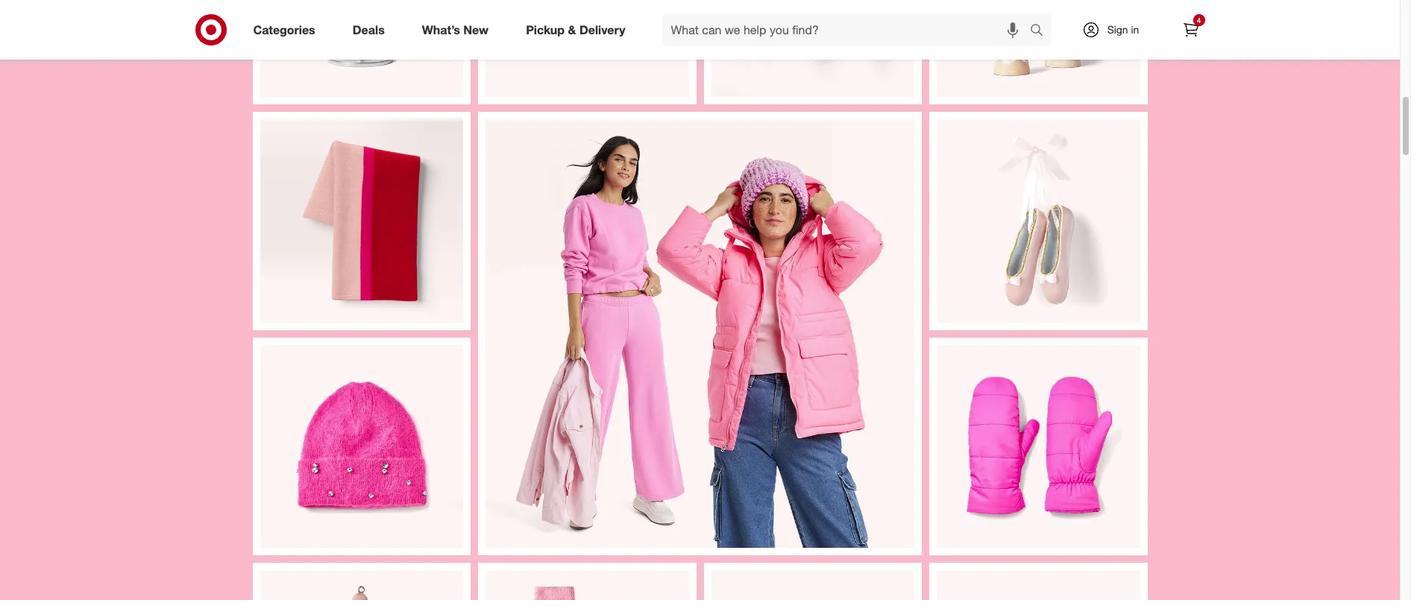 Task type: locate. For each thing, give the bounding box(es) containing it.
search button
[[1023, 13, 1059, 49]]

pickup & delivery
[[526, 22, 626, 37]]

categories link
[[241, 13, 334, 46]]

new
[[464, 22, 489, 37]]

What can we help you find? suggestions appear below search field
[[662, 13, 1034, 46]]

what's
[[422, 22, 460, 37]]

categories
[[253, 22, 315, 37]]

sign
[[1108, 23, 1129, 36]]

&
[[568, 22, 576, 37]]

4 link
[[1175, 13, 1208, 46]]

pickup & delivery link
[[513, 13, 644, 46]]



Task type: vqa. For each thing, say whether or not it's contained in the screenshot.
target inside Button
no



Task type: describe. For each thing, give the bounding box(es) containing it.
deals link
[[340, 13, 403, 46]]

what's new
[[422, 22, 489, 37]]

in
[[1131, 23, 1140, 36]]

sign in link
[[1070, 13, 1163, 46]]

deals
[[353, 22, 385, 37]]

delivery
[[580, 22, 626, 37]]

search
[[1023, 24, 1059, 38]]

sign in
[[1108, 23, 1140, 36]]

what's new link
[[409, 13, 507, 46]]

4
[[1197, 16, 1202, 25]]

pickup
[[526, 22, 565, 37]]



